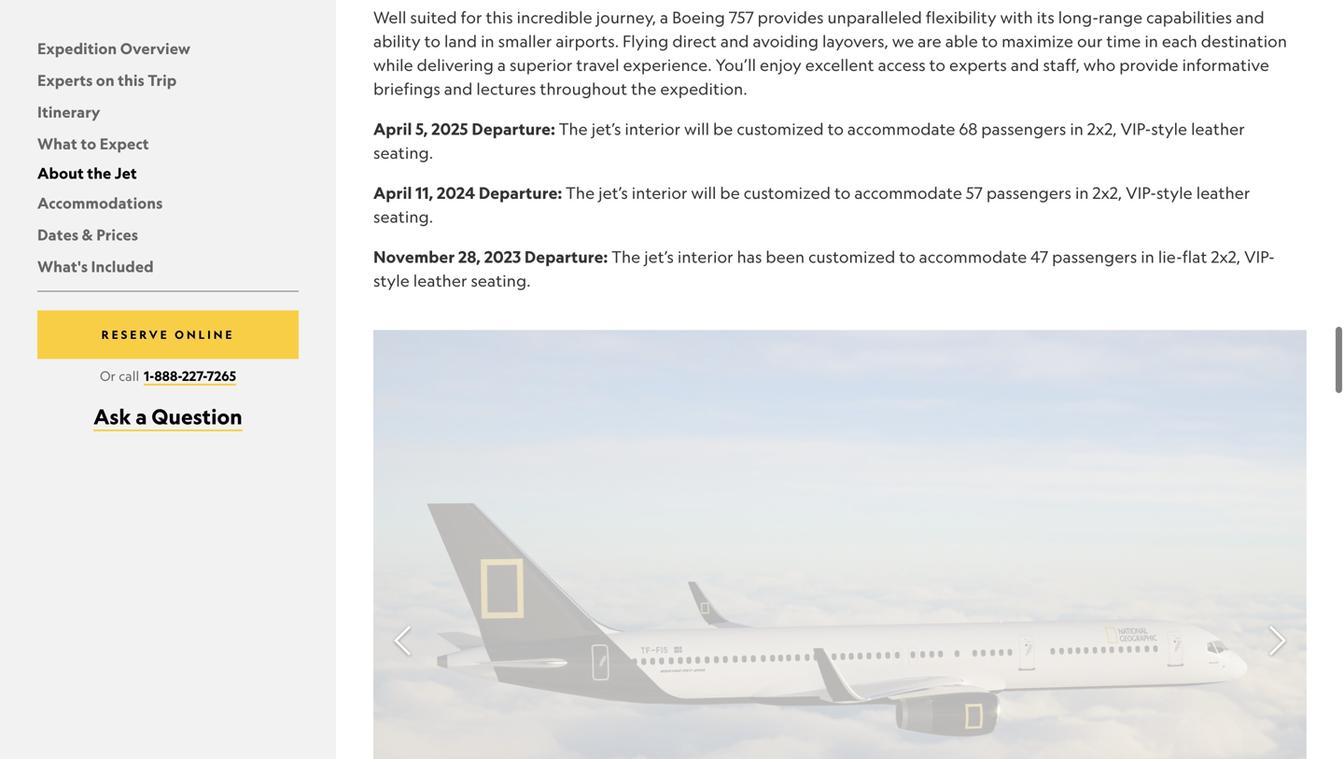 Task type: locate. For each thing, give the bounding box(es) containing it.
2 vertical spatial seating.
[[471, 271, 531, 290]]

0 vertical spatial departure:
[[472, 119, 555, 139]]

customized down the jet's interior will be customized to accommodate 57 passengers in 2x2, vip-style leather seating.
[[809, 247, 896, 267]]

smaller
[[498, 31, 552, 51]]

a up flying
[[660, 7, 669, 27]]

provides
[[758, 7, 824, 27]]

passengers inside "the jet's interior will be customized to accommodate 68 passengers in 2x2, vip-style leather seating."
[[982, 119, 1067, 139]]

0 vertical spatial customized
[[737, 119, 824, 139]]

about the jet link
[[37, 163, 137, 183]]

provide
[[1120, 55, 1179, 75]]

1 vertical spatial be
[[720, 183, 740, 203]]

been
[[766, 247, 805, 267]]

the
[[559, 119, 588, 139], [566, 183, 595, 203], [612, 247, 641, 267]]

a up lectures
[[498, 55, 506, 75]]

layovers,
[[823, 31, 889, 51]]

1 horizontal spatial a
[[498, 55, 506, 75]]

in inside "the jet's interior will be customized to accommodate 68 passengers in 2x2, vip-style leather seating."
[[1070, 119, 1084, 139]]

style inside "the jet's interior will be customized to accommodate 68 passengers in 2x2, vip-style leather seating."
[[1152, 119, 1188, 139]]

accommodate inside the jet's interior will be customized to accommodate 57 passengers in 2x2, vip-style leather seating.
[[855, 183, 963, 203]]

style down november
[[374, 271, 410, 290]]

1 horizontal spatial this
[[486, 7, 513, 27]]

be
[[713, 119, 733, 139], [720, 183, 740, 203]]

0 vertical spatial jet's
[[592, 119, 621, 139]]

accommodate left 57
[[855, 183, 963, 203]]

0 horizontal spatial this
[[118, 70, 145, 90]]

1 vertical spatial accommodate
[[855, 183, 963, 203]]

in
[[481, 31, 495, 51], [1145, 31, 1159, 51], [1070, 119, 1084, 139], [1076, 183, 1089, 203], [1141, 247, 1155, 267]]

2 vertical spatial style
[[374, 271, 410, 290]]

1 horizontal spatial the
[[631, 79, 657, 98]]

passengers inside the jet's interior has been customized to accommodate 47 passengers in lie-flat 2x2, vip- style leather seating.
[[1053, 247, 1138, 267]]

in inside the jet's interior will be customized to accommodate 57 passengers in 2x2, vip-style leather seating.
[[1076, 183, 1089, 203]]

passengers right 68
[[982, 119, 1067, 139]]

dates & prices link
[[37, 225, 138, 244]]

1 vertical spatial 2x2,
[[1093, 183, 1123, 203]]

0 vertical spatial 2x2,
[[1088, 119, 1117, 139]]

2 april from the top
[[374, 183, 412, 203]]

the
[[631, 79, 657, 98], [87, 163, 111, 183]]

style down the provide
[[1152, 119, 1188, 139]]

april left '5,'
[[374, 119, 412, 139]]

0 vertical spatial the
[[559, 119, 588, 139]]

vip- inside the jet's interior will be customized to accommodate 57 passengers in 2x2, vip-style leather seating.
[[1126, 183, 1157, 203]]

this
[[486, 7, 513, 27], [118, 70, 145, 90]]

1 vertical spatial seating.
[[374, 207, 433, 226]]

0 vertical spatial passengers
[[982, 119, 1067, 139]]

to
[[425, 31, 441, 51], [982, 31, 998, 51], [930, 55, 946, 75], [828, 119, 844, 139], [81, 134, 96, 153], [835, 183, 851, 203], [900, 247, 916, 267]]

itinerary
[[37, 102, 101, 121]]

1 vertical spatial customized
[[744, 183, 831, 203]]

2023
[[484, 247, 521, 267]]

0 vertical spatial will
[[685, 119, 710, 139]]

1 vertical spatial style
[[1157, 183, 1193, 203]]

1 vertical spatial this
[[118, 70, 145, 90]]

0 horizontal spatial a
[[136, 403, 147, 429]]

journey,
[[596, 7, 657, 27]]

passengers for november 28, 2023 departure:
[[1053, 247, 1138, 267]]

to inside "the jet's interior will be customized to accommodate 68 passengers in 2x2, vip-style leather seating."
[[828, 119, 844, 139]]

2x2, inside the jet's interior will be customized to accommodate 57 passengers in 2x2, vip-style leather seating.
[[1093, 183, 1123, 203]]

accommodate for november 28, 2023 departure:
[[919, 247, 1027, 267]]

1 vertical spatial interior
[[632, 183, 688, 203]]

0 vertical spatial leather
[[1192, 119, 1246, 139]]

accommodate inside the jet's interior has been customized to accommodate 47 passengers in lie-flat 2x2, vip- style leather seating.
[[919, 247, 1027, 267]]

departure: down lectures
[[472, 119, 555, 139]]

be inside the jet's interior will be customized to accommodate 57 passengers in 2x2, vip-style leather seating.
[[720, 183, 740, 203]]

the inside the jet's interior has been customized to accommodate 47 passengers in lie-flat 2x2, vip- style leather seating.
[[612, 247, 641, 267]]

trip
[[148, 70, 177, 90]]

on
[[96, 70, 115, 90]]

the inside "the jet's interior will be customized to accommodate 68 passengers in 2x2, vip-style leather seating."
[[559, 119, 588, 139]]

accommodate down 57
[[919, 247, 1027, 267]]

included
[[91, 257, 154, 276]]

style up lie-
[[1157, 183, 1193, 203]]

the inside the well suited for this incredible journey, a boeing 757 provides unparalleled flexibility with its long-range capabilities and ability to land in smaller airports. flying direct and avoiding layovers, we are able to maximize our time in each destination while delivering a superior travel experience. you'll enjoy excellent access to experts and staff, who provide informative briefings and lectures throughout the expedition.
[[631, 79, 657, 98]]

land
[[444, 31, 477, 51]]

its
[[1037, 7, 1055, 27]]

2 vertical spatial the
[[612, 247, 641, 267]]

what
[[37, 134, 77, 153]]

2 vertical spatial departure:
[[525, 247, 608, 267]]

1 vertical spatial april
[[374, 183, 412, 203]]

april
[[374, 119, 412, 139], [374, 183, 412, 203]]

47
[[1031, 247, 1049, 267]]

2 vertical spatial vip-
[[1245, 247, 1275, 267]]

the for april 11, 2024 departure:
[[566, 183, 595, 203]]

november
[[374, 247, 455, 267]]

be inside "the jet's interior will be customized to accommodate 68 passengers in 2x2, vip-style leather seating."
[[713, 119, 733, 139]]

the left jet
[[87, 163, 111, 183]]

0 vertical spatial interior
[[625, 119, 681, 139]]

0 vertical spatial seating.
[[374, 143, 433, 162]]

1 vertical spatial passengers
[[987, 183, 1072, 203]]

2x2, inside "the jet's interior will be customized to accommodate 68 passengers in 2x2, vip-style leather seating."
[[1088, 119, 1117, 139]]

long-
[[1059, 7, 1099, 27]]

0 vertical spatial vip-
[[1121, 119, 1152, 139]]

0 horizontal spatial the
[[87, 163, 111, 183]]

2 vertical spatial a
[[136, 403, 147, 429]]

seating. down '5,'
[[374, 143, 433, 162]]

departure: right 2024
[[479, 183, 562, 203]]

7265
[[207, 367, 236, 384]]

leather inside the jet's interior will be customized to accommodate 57 passengers in 2x2, vip-style leather seating.
[[1197, 183, 1251, 203]]

ask a question button
[[94, 403, 243, 431]]

2 vertical spatial customized
[[809, 247, 896, 267]]

seating. inside "the jet's interior will be customized to accommodate 68 passengers in 2x2, vip-style leather seating."
[[374, 143, 433, 162]]

what's
[[37, 257, 88, 276]]

passengers for april 11, 2024 departure:
[[987, 183, 1072, 203]]

1 vertical spatial vip-
[[1126, 183, 1157, 203]]

jet's inside the jet's interior has been customized to accommodate 47 passengers in lie-flat 2x2, vip- style leather seating.
[[644, 247, 674, 267]]

seating. down 11,
[[374, 207, 433, 226]]

&
[[82, 225, 93, 244]]

leather up flat
[[1197, 183, 1251, 203]]

interior
[[625, 119, 681, 139], [632, 183, 688, 203], [678, 247, 734, 267]]

0 vertical spatial this
[[486, 7, 513, 27]]

1 vertical spatial the
[[566, 183, 595, 203]]

2 horizontal spatial a
[[660, 7, 669, 27]]

the jet's interior will be customized to accommodate 68 passengers in 2x2, vip-style leather seating.
[[374, 119, 1246, 162]]

flying
[[623, 31, 669, 51]]

0 vertical spatial style
[[1152, 119, 1188, 139]]

57
[[966, 183, 983, 203]]

style
[[1152, 119, 1188, 139], [1157, 183, 1193, 203], [374, 271, 410, 290]]

seating.
[[374, 143, 433, 162], [374, 207, 433, 226], [471, 271, 531, 290]]

1 april from the top
[[374, 119, 412, 139]]

2 vertical spatial passengers
[[1053, 247, 1138, 267]]

style inside the jet's interior will be customized to accommodate 57 passengers in 2x2, vip-style leather seating.
[[1157, 183, 1193, 203]]

seating. down "2023"
[[471, 271, 531, 290]]

2 vertical spatial 2x2,
[[1212, 247, 1241, 267]]

or call 1-888-227-7265
[[100, 367, 236, 384]]

ask a question
[[94, 403, 243, 429]]

customized down "the jet's interior will be customized to accommodate 68 passengers in 2x2, vip-style leather seating."
[[744, 183, 831, 203]]

2 vertical spatial jet's
[[644, 247, 674, 267]]

will
[[685, 119, 710, 139], [691, 183, 717, 203]]

jet's inside the jet's interior will be customized to accommodate 57 passengers in 2x2, vip-style leather seating.
[[599, 183, 628, 203]]

leather for the jet's interior will be customized to accommodate 68 passengers in 2x2, vip-style leather seating.
[[1192, 119, 1246, 139]]

online
[[175, 328, 235, 342]]

the jet's interior will be customized to accommodate 57 passengers in 2x2, vip-style leather seating.
[[374, 183, 1251, 226]]

accommodate
[[848, 119, 956, 139], [855, 183, 963, 203], [919, 247, 1027, 267]]

interior inside "the jet's interior will be customized to accommodate 68 passengers in 2x2, vip-style leather seating."
[[625, 119, 681, 139]]

accommodate down access
[[848, 119, 956, 139]]

0 vertical spatial accommodate
[[848, 119, 956, 139]]

this right for
[[486, 7, 513, 27]]

departure: right "2023"
[[525, 247, 608, 267]]

our
[[1078, 31, 1103, 51]]

overview
[[120, 39, 191, 58]]

jet's
[[592, 119, 621, 139], [599, 183, 628, 203], [644, 247, 674, 267]]

customized inside the jet's interior has been customized to accommodate 47 passengers in lie-flat 2x2, vip- style leather seating.
[[809, 247, 896, 267]]

direct
[[673, 31, 717, 51]]

be for 68
[[713, 119, 733, 139]]

april left 11,
[[374, 183, 412, 203]]

departure:
[[472, 119, 555, 139], [479, 183, 562, 203], [525, 247, 608, 267]]

2x2, for 57
[[1093, 183, 1123, 203]]

passengers right 47 on the top right
[[1053, 247, 1138, 267]]

interior inside the jet's interior has been customized to accommodate 47 passengers in lie-flat 2x2, vip- style leather seating.
[[678, 247, 734, 267]]

leather inside the jet's interior has been customized to accommodate 47 passengers in lie-flat 2x2, vip- style leather seating.
[[413, 271, 467, 290]]

1 vertical spatial jet's
[[599, 183, 628, 203]]

passengers
[[982, 119, 1067, 139], [987, 183, 1072, 203], [1053, 247, 1138, 267]]

leather inside "the jet's interior will be customized to accommodate 68 passengers in 2x2, vip-style leather seating."
[[1192, 119, 1246, 139]]

0 vertical spatial be
[[713, 119, 733, 139]]

1 vertical spatial departure:
[[479, 183, 562, 203]]

incredible
[[517, 7, 593, 27]]

0 vertical spatial a
[[660, 7, 669, 27]]

1 vertical spatial the
[[87, 163, 111, 183]]

be up has on the top right of page
[[720, 183, 740, 203]]

accommodate for april 11, 2024 departure:
[[855, 183, 963, 203]]

will inside the jet's interior will be customized to accommodate 57 passengers in 2x2, vip-style leather seating.
[[691, 183, 717, 203]]

range
[[1099, 7, 1143, 27]]

the down experience.
[[631, 79, 657, 98]]

customized down enjoy
[[737, 119, 824, 139]]

are
[[918, 31, 942, 51]]

the for november 28, 2023 departure:
[[612, 247, 641, 267]]

passengers inside the jet's interior will be customized to accommodate 57 passengers in 2x2, vip-style leather seating.
[[987, 183, 1072, 203]]

2 vertical spatial interior
[[678, 247, 734, 267]]

we
[[893, 31, 914, 51]]

interior inside the jet's interior will be customized to accommodate 57 passengers in 2x2, vip-style leather seating.
[[632, 183, 688, 203]]

in inside the jet's interior has been customized to accommodate 47 passengers in lie-flat 2x2, vip- style leather seating.
[[1141, 247, 1155, 267]]

1 vertical spatial leather
[[1197, 183, 1251, 203]]

passengers right 57
[[987, 183, 1072, 203]]

and down maximize
[[1011, 55, 1040, 75]]

who
[[1084, 55, 1116, 75]]

vip-
[[1121, 119, 1152, 139], [1126, 183, 1157, 203], [1245, 247, 1275, 267]]

you'll
[[716, 55, 756, 75]]

staff,
[[1043, 55, 1080, 75]]

superior
[[510, 55, 573, 75]]

1 vertical spatial will
[[691, 183, 717, 203]]

2 vertical spatial leather
[[413, 271, 467, 290]]

this right on
[[118, 70, 145, 90]]

a right ask
[[136, 403, 147, 429]]

2 vertical spatial accommodate
[[919, 247, 1027, 267]]

0 vertical spatial april
[[374, 119, 412, 139]]

vip- inside "the jet's interior will be customized to accommodate 68 passengers in 2x2, vip-style leather seating."
[[1121, 119, 1152, 139]]

will inside "the jet's interior will be customized to accommodate 68 passengers in 2x2, vip-style leather seating."
[[685, 119, 710, 139]]

leather down informative
[[1192, 119, 1246, 139]]

0 vertical spatial the
[[631, 79, 657, 98]]

customized inside the jet's interior will be customized to accommodate 57 passengers in 2x2, vip-style leather seating.
[[744, 183, 831, 203]]

dates & prices
[[37, 225, 138, 244]]

be down "expedition."
[[713, 119, 733, 139]]

seating. inside the jet's interior will be customized to accommodate 57 passengers in 2x2, vip-style leather seating.
[[374, 207, 433, 226]]

expedition.
[[661, 79, 748, 98]]

leather down november
[[413, 271, 467, 290]]

customized for november 28, 2023 departure:
[[809, 247, 896, 267]]

the inside the jet's interior will be customized to accommodate 57 passengers in 2x2, vip-style leather seating.
[[566, 183, 595, 203]]

experts on this trip link
[[37, 70, 177, 90]]



Task type: describe. For each thing, give the bounding box(es) containing it.
to inside the jet's interior has been customized to accommodate 47 passengers in lie-flat 2x2, vip- style leather seating.
[[900, 247, 916, 267]]

1 vertical spatial a
[[498, 55, 506, 75]]

1-
[[144, 367, 154, 384]]

april 11, 2024 departure:
[[374, 183, 562, 203]]

delivering
[[417, 55, 494, 75]]

jet's inside "the jet's interior will be customized to accommodate 68 passengers in 2x2, vip-style leather seating."
[[592, 119, 621, 139]]

boeing
[[672, 7, 725, 27]]

lie-
[[1159, 247, 1183, 267]]

lectures
[[477, 79, 536, 98]]

about
[[37, 163, 84, 183]]

november 28, 2023 departure:
[[374, 247, 608, 267]]

destination
[[1202, 31, 1288, 51]]

seating. for the jet's interior will be customized to accommodate 68 passengers in 2x2, vip-style leather seating.
[[374, 143, 433, 162]]

2025
[[432, 119, 468, 139]]

well suited for this incredible journey, a boeing 757 provides unparalleled flexibility with its long-range capabilities and ability to land in smaller airports. flying direct and avoiding layovers, we are able to maximize our time in each destination while delivering a superior travel experience. you'll enjoy excellent access to experts and staff, who provide informative briefings and lectures throughout the expedition.
[[374, 7, 1288, 98]]

itinerary link
[[37, 102, 101, 121]]

28,
[[458, 247, 481, 267]]

throughout
[[540, 79, 628, 98]]

capabilities
[[1147, 7, 1233, 27]]

able
[[946, 31, 978, 51]]

227-
[[182, 367, 207, 384]]

experts on this trip
[[37, 70, 177, 90]]

the jet's interior has been customized to accommodate 47 passengers in lie-flat 2x2, vip- style leather seating.
[[374, 247, 1275, 290]]

in for the jet's interior has been customized to accommodate 47 passengers in lie-flat 2x2, vip- style leather seating.
[[1141, 247, 1155, 267]]

dates
[[37, 225, 79, 244]]

reserve online link
[[37, 310, 299, 359]]

interior for april 11, 2024 departure:
[[632, 183, 688, 203]]

travel
[[576, 55, 620, 75]]

airports.
[[556, 31, 619, 51]]

in for the jet's interior will be customized to accommodate 57 passengers in 2x2, vip-style leather seating.
[[1076, 183, 1089, 203]]

757
[[729, 7, 754, 27]]

accommodations
[[37, 193, 163, 212]]

style inside the jet's interior has been customized to accommodate 47 passengers in lie-flat 2x2, vip- style leather seating.
[[374, 271, 410, 290]]

jet's for november 28, 2023 departure:
[[644, 247, 674, 267]]

seating. for the jet's interior will be customized to accommodate 57 passengers in 2x2, vip-style leather seating.
[[374, 207, 433, 226]]

experts
[[37, 70, 93, 90]]

style for the jet's interior will be customized to accommodate 57 passengers in 2x2, vip-style leather seating.
[[1157, 183, 1193, 203]]

and down delivering
[[444, 79, 473, 98]]

vip- inside the jet's interior has been customized to accommodate 47 passengers in lie-flat 2x2, vip- style leather seating.
[[1245, 247, 1275, 267]]

for
[[461, 7, 482, 27]]

what to expect
[[37, 134, 149, 153]]

question
[[152, 403, 243, 429]]

to inside the jet's interior will be customized to accommodate 57 passengers in 2x2, vip-style leather seating.
[[835, 183, 851, 203]]

will for 68
[[685, 119, 710, 139]]

each
[[1162, 31, 1198, 51]]

departure: for november 28, 2023 departure:
[[525, 247, 608, 267]]

a inside button
[[136, 403, 147, 429]]

2x2, inside the jet's interior has been customized to accommodate 47 passengers in lie-flat 2x2, vip- style leather seating.
[[1212, 247, 1241, 267]]

accommodations link
[[37, 193, 163, 212]]

avoiding
[[753, 31, 819, 51]]

what's included link
[[37, 257, 154, 276]]

888-
[[154, 367, 182, 384]]

april for april 11, 2024 departure:
[[374, 183, 412, 203]]

leather for the jet's interior will be customized to accommodate 57 passengers in 2x2, vip-style leather seating.
[[1197, 183, 1251, 203]]

jet's for april 11, 2024 departure:
[[599, 183, 628, 203]]

and up you'll
[[721, 31, 749, 51]]

interior for november 28, 2023 departure:
[[678, 247, 734, 267]]

unparalleled
[[828, 7, 923, 27]]

flat
[[1183, 247, 1208, 267]]

will for 57
[[691, 183, 717, 203]]

or
[[100, 368, 116, 384]]

departure: for april 11, 2024 departure:
[[479, 183, 562, 203]]

april for april 5, 2025 departure:
[[374, 119, 412, 139]]

flexibility
[[926, 7, 997, 27]]

informative
[[1183, 55, 1270, 75]]

vip- for the jet's interior will be customized to accommodate 68 passengers in 2x2, vip-style leather seating.
[[1121, 119, 1152, 139]]

experience.
[[623, 55, 712, 75]]

customized for april 11, 2024 departure:
[[744, 183, 831, 203]]

while
[[374, 55, 413, 75]]

5,
[[416, 119, 428, 139]]

ability
[[374, 31, 421, 51]]

customized inside "the jet's interior will be customized to accommodate 68 passengers in 2x2, vip-style leather seating."
[[737, 119, 824, 139]]

has
[[737, 247, 762, 267]]

2x2, for 68
[[1088, 119, 1117, 139]]

1-888-227-7265 link
[[144, 367, 236, 386]]

expedition overview link
[[37, 39, 191, 58]]

experts
[[950, 55, 1007, 75]]

briefings
[[374, 79, 441, 98]]

maximize
[[1002, 31, 1074, 51]]

a side view of a jet with the national geographic logo flies above the clouds image
[[374, 330, 1307, 759]]

vip- for the jet's interior will be customized to accommodate 57 passengers in 2x2, vip-style leather seating.
[[1126, 183, 1157, 203]]

enjoy
[[760, 55, 802, 75]]

about the jet
[[37, 163, 137, 183]]

accommodate inside "the jet's interior will be customized to accommodate 68 passengers in 2x2, vip-style leather seating."
[[848, 119, 956, 139]]

and up destination
[[1236, 7, 1265, 27]]

be for 57
[[720, 183, 740, 203]]

what to expect link
[[37, 134, 149, 153]]

well
[[374, 7, 407, 27]]

seating. inside the jet's interior has been customized to accommodate 47 passengers in lie-flat 2x2, vip- style leather seating.
[[471, 271, 531, 290]]

style for the jet's interior will be customized to accommodate 68 passengers in 2x2, vip-style leather seating.
[[1152, 119, 1188, 139]]

expedition
[[37, 39, 117, 58]]

expedition overview
[[37, 39, 191, 58]]

april 5, 2025 departure:
[[374, 119, 555, 139]]

access
[[878, 55, 926, 75]]

68
[[959, 119, 978, 139]]

in for the jet's interior will be customized to accommodate 68 passengers in 2x2, vip-style leather seating.
[[1070, 119, 1084, 139]]

call
[[119, 368, 139, 384]]

this inside the well suited for this incredible journey, a boeing 757 provides unparalleled flexibility with its long-range capabilities and ability to land in smaller airports. flying direct and avoiding layovers, we are able to maximize our time in each destination while delivering a superior travel experience. you'll enjoy excellent access to experts and staff, who provide informative briefings and lectures throughout the expedition.
[[486, 7, 513, 27]]

11,
[[416, 183, 434, 203]]

2024
[[437, 183, 475, 203]]

excellent
[[806, 55, 875, 75]]

jet
[[115, 163, 137, 183]]

departure: for april 5, 2025 departure:
[[472, 119, 555, 139]]

time
[[1107, 31, 1141, 51]]

expect
[[100, 134, 149, 153]]



Task type: vqa. For each thing, say whether or not it's contained in the screenshot.
the bottom The
yes



